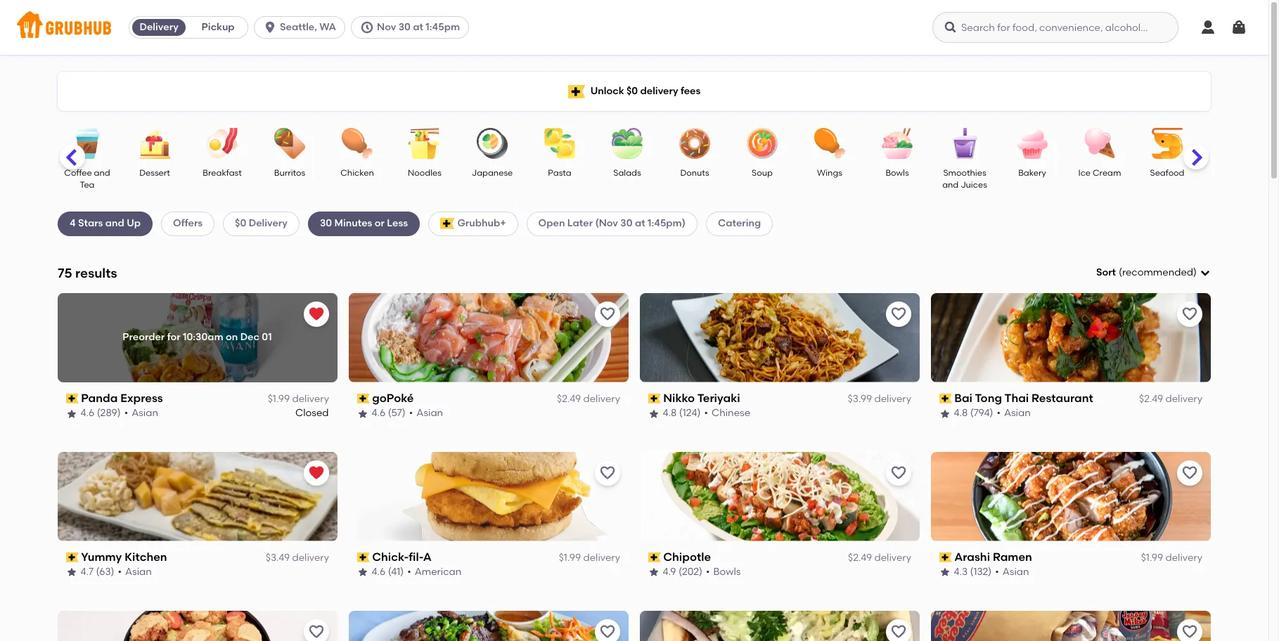Task type: describe. For each thing, give the bounding box(es) containing it.
panda
[[81, 392, 118, 405]]

delivery for chipotle
[[875, 552, 912, 564]]

pasta
[[548, 168, 572, 178]]

$1.99 delivery for arashi ramen
[[1142, 552, 1203, 564]]

10:30am
[[183, 331, 224, 343]]

breakfast image
[[198, 128, 247, 159]]

$1.99 for arashi ramen
[[1142, 552, 1164, 564]]

dessert
[[139, 168, 170, 178]]

$0 delivery
[[235, 218, 288, 230]]

nikko teriyaki
[[664, 392, 741, 405]]

subscription pass image for nikko
[[649, 394, 661, 404]]

and for smoothies and juices
[[943, 180, 959, 190]]

donuts image
[[671, 128, 720, 159]]

star icon image for arashi ramen
[[940, 567, 951, 579]]

open later (nov 30 at 1:45pm)
[[539, 218, 686, 230]]

4.8 for bai tong thai restaurant
[[955, 408, 969, 420]]

arashi
[[955, 551, 991, 564]]

01
[[262, 331, 272, 343]]

soup image
[[738, 128, 787, 159]]

smoothies and juices
[[943, 168, 988, 190]]

saved restaurant button for yummy kitchen
[[304, 461, 329, 486]]

delivery for nikko teriyaki
[[875, 393, 912, 405]]

4 stars and up
[[70, 218, 141, 230]]

save this restaurant button for kizuki ramen & izakaya logo
[[304, 620, 329, 642]]

• american
[[408, 567, 462, 579]]

teriyaki
[[698, 392, 741, 405]]

a
[[424, 551, 432, 564]]

4.6 (289)
[[81, 408, 121, 420]]

thai
[[1006, 392, 1030, 405]]

save this restaurant image for save this restaurant button related to kizuki ramen & izakaya logo
[[308, 624, 325, 641]]

save this restaurant image for arashi ramen
[[1182, 465, 1199, 482]]

• for gopoké
[[410, 408, 414, 420]]

offers
[[173, 218, 203, 230]]

• down panda express
[[125, 408, 129, 420]]

subscription pass image for yummy kitchen
[[66, 553, 79, 563]]

open
[[539, 218, 565, 230]]

coffee and tea
[[64, 168, 110, 190]]

fil-
[[409, 551, 424, 564]]

delivery for bai tong thai restaurant
[[1166, 393, 1203, 405]]

express
[[121, 392, 163, 405]]

nikko
[[664, 392, 696, 405]]

dessert image
[[130, 128, 179, 159]]

30 inside the nov 30 at 1:45pm button
[[399, 21, 411, 33]]

snack gyro logo image
[[640, 611, 920, 642]]

subscription pass image for panda
[[66, 394, 79, 404]]

save this restaurant button for gopoké logo
[[595, 302, 621, 327]]

yummy kitchen
[[81, 551, 168, 564]]

• asian down express
[[125, 408, 159, 420]]

(63)
[[96, 567, 115, 579]]

kizuki ramen & izakaya logo image
[[58, 611, 338, 642]]

svg image inside the nov 30 at 1:45pm button
[[360, 20, 374, 34]]

bakery
[[1019, 168, 1047, 178]]

• for chick-fil-a
[[408, 567, 412, 579]]

4.7 (63)
[[81, 567, 115, 579]]

bowls image
[[873, 128, 922, 159]]

salads image
[[603, 128, 652, 159]]

• asian for bai
[[998, 408, 1032, 420]]

1 horizontal spatial at
[[635, 218, 646, 230]]

sort ( recommended )
[[1097, 267, 1198, 279]]

4.3
[[955, 567, 969, 579]]

saved restaurant image
[[308, 465, 325, 482]]

4.3 (132)
[[955, 567, 993, 579]]

)
[[1194, 267, 1198, 279]]

4.8 (794)
[[955, 408, 994, 420]]

burritos image
[[265, 128, 315, 159]]

0 horizontal spatial bowls
[[714, 567, 742, 579]]

save this restaurant image for chick-fil-a
[[599, 465, 616, 482]]

yummy
[[81, 551, 122, 564]]

star icon image for bai tong thai restaurant
[[940, 408, 951, 420]]

star icon image for chick-fil-a
[[357, 567, 369, 579]]

(132)
[[971, 567, 993, 579]]

nikko teriyaki logo image
[[640, 293, 920, 383]]

pickup
[[202, 21, 235, 33]]

unlock
[[591, 85, 625, 97]]

burritos
[[274, 168, 306, 178]]

$2.49 delivery for bai tong thai restaurant
[[1140, 393, 1203, 405]]

30 minutes or less
[[320, 218, 408, 230]]

75
[[58, 265, 72, 281]]

breakfast
[[203, 168, 242, 178]]

seattle,
[[280, 21, 317, 33]]

asian for arashi
[[1004, 567, 1030, 579]]

coffee and tea image
[[63, 128, 112, 159]]

seattle, wa
[[280, 21, 336, 33]]

soup
[[752, 168, 773, 178]]

jersey mike's logo image
[[932, 611, 1212, 642]]

arashi ramen
[[955, 551, 1033, 564]]

subscription pass image for gopoké
[[357, 394, 370, 404]]

save this restaurant button for the nikko teriyaki logo
[[887, 302, 912, 327]]

save this restaurant image for nikko teriyaki
[[891, 306, 908, 323]]

$3.99
[[848, 393, 873, 405]]

1:45pm
[[426, 21, 460, 33]]

$1.99 for panda express
[[268, 393, 290, 405]]

yummy kitchen logo image
[[58, 452, 338, 542]]

delivery for gopoké
[[584, 393, 621, 405]]

wings image
[[806, 128, 855, 159]]

kitchen
[[125, 551, 168, 564]]

chicken image
[[333, 128, 382, 159]]

minutes
[[335, 218, 373, 230]]

$1.99 delivery for chick-fil-a
[[559, 552, 621, 564]]

nov 30 at 1:45pm button
[[351, 16, 475, 39]]

1 horizontal spatial $0
[[627, 85, 638, 97]]

at inside button
[[413, 21, 424, 33]]

preorder for 10:30am on dec 01
[[123, 331, 272, 343]]

stars
[[78, 218, 103, 230]]

(
[[1119, 267, 1123, 279]]

ice cream image
[[1076, 128, 1125, 159]]

dec
[[241, 331, 260, 343]]

saved restaurant button for panda express
[[304, 302, 329, 327]]

(124)
[[680, 408, 701, 420]]

4.7
[[81, 567, 94, 579]]

save this restaurant image for bai tong thai restaurant
[[1182, 306, 1199, 323]]

panda express
[[81, 392, 163, 405]]

(202)
[[679, 567, 703, 579]]

4.9
[[664, 567, 677, 579]]

chipotle logo image
[[640, 452, 920, 542]]

seattle, wa button
[[254, 16, 351, 39]]

(nov
[[596, 218, 618, 230]]

$2.49 for chipotle
[[849, 552, 873, 564]]

pickup button
[[189, 16, 248, 39]]

bai tong thai restaurant logo image
[[932, 293, 1212, 383]]

$2.49 for gopoké
[[557, 393, 581, 405]]

pho vina burien logo image
[[349, 611, 629, 642]]

subscription pass image for arashi ramen
[[940, 553, 952, 563]]

cream
[[1093, 168, 1122, 178]]

fees
[[681, 85, 701, 97]]

$3.49
[[266, 552, 290, 564]]

wings
[[818, 168, 843, 178]]

star icon image for nikko teriyaki
[[649, 408, 660, 420]]

american
[[415, 567, 462, 579]]

• for chipotle
[[707, 567, 711, 579]]

catering
[[718, 218, 761, 230]]

seafood image
[[1143, 128, 1193, 159]]

1 vertical spatial $0
[[235, 218, 246, 230]]

4.6 (41)
[[372, 567, 404, 579]]

75 results
[[58, 265, 117, 281]]

(57)
[[389, 408, 406, 420]]

4.6 for chick-fil-a
[[372, 567, 386, 579]]



Task type: vqa. For each thing, say whether or not it's contained in the screenshot.


Task type: locate. For each thing, give the bounding box(es) containing it.
2 horizontal spatial $1.99
[[1142, 552, 1164, 564]]

4.6 down panda
[[81, 408, 95, 420]]

delivery for chick-fil-a
[[584, 552, 621, 564]]

star icon image left 4.8 (124)
[[649, 408, 660, 420]]

1 horizontal spatial svg image
[[1200, 268, 1212, 279]]

1 vertical spatial delivery
[[249, 218, 288, 230]]

grubhub plus flag logo image for unlock $0 delivery fees
[[568, 85, 585, 98]]

chick-fil-a logo image
[[349, 452, 629, 542]]

up
[[127, 218, 141, 230]]

delivery for panda express
[[292, 393, 329, 405]]

save this restaurant button for chipotle logo at the right
[[887, 461, 912, 486]]

grubhub plus flag logo image left "grubhub+"
[[441, 218, 455, 230]]

1 horizontal spatial bowls
[[886, 168, 910, 178]]

• bowls
[[707, 567, 742, 579]]

1 horizontal spatial grubhub plus flag logo image
[[568, 85, 585, 98]]

2 saved restaurant button from the top
[[304, 461, 329, 486]]

• for arashi ramen
[[996, 567, 1000, 579]]

svg image inside seattle, wa button
[[263, 20, 277, 34]]

saved restaurant button
[[304, 302, 329, 327], [304, 461, 329, 486]]

$1.99
[[268, 393, 290, 405], [559, 552, 581, 564], [1142, 552, 1164, 564]]

salads
[[614, 168, 641, 178]]

1 horizontal spatial $2.49 delivery
[[849, 552, 912, 564]]

seafood
[[1151, 168, 1185, 178]]

1 vertical spatial saved restaurant button
[[304, 461, 329, 486]]

asian for bai
[[1005, 408, 1032, 420]]

30 left minutes
[[320, 218, 332, 230]]

bai tong thai restaurant
[[955, 392, 1094, 405]]

donuts
[[681, 168, 710, 178]]

• asian
[[125, 408, 159, 420], [410, 408, 444, 420], [998, 408, 1032, 420], [118, 567, 152, 579], [996, 567, 1030, 579]]

smoothies
[[944, 168, 987, 178]]

save this restaurant image for chipotle
[[891, 465, 908, 482]]

ice cream
[[1079, 168, 1122, 178]]

• right (41) at the left bottom
[[408, 567, 412, 579]]

0 horizontal spatial $1.99
[[268, 393, 290, 405]]

0 horizontal spatial $0
[[235, 218, 246, 230]]

coffee
[[64, 168, 92, 178]]

(289)
[[97, 408, 121, 420]]

30
[[399, 21, 411, 33], [320, 218, 332, 230], [621, 218, 633, 230]]

4.8
[[664, 408, 677, 420], [955, 408, 969, 420]]

at
[[413, 21, 424, 33], [635, 218, 646, 230]]

(41)
[[389, 567, 404, 579]]

4.9 (202)
[[664, 567, 703, 579]]

• asian for arashi
[[996, 567, 1030, 579]]

$1.99 for chick-fil-a
[[559, 552, 581, 564]]

1 horizontal spatial 4.8
[[955, 408, 969, 420]]

$2.49 delivery for chipotle
[[849, 552, 912, 564]]

chick-fil-a
[[373, 551, 432, 564]]

asian for yummy
[[126, 567, 152, 579]]

1 4.8 from the left
[[664, 408, 677, 420]]

bakery image
[[1008, 128, 1058, 159]]

ramen
[[994, 551, 1033, 564]]

subscription pass image for chick-fil-a
[[357, 553, 370, 563]]

steak image
[[1211, 128, 1260, 159]]

4.8 for nikko teriyaki
[[664, 408, 677, 420]]

$3.99 delivery
[[848, 393, 912, 405]]

subscription pass image for bai
[[940, 394, 952, 404]]

subscription pass image
[[66, 394, 79, 404], [649, 394, 661, 404], [940, 394, 952, 404], [649, 553, 661, 563]]

• for nikko teriyaki
[[705, 408, 709, 420]]

none field containing sort
[[1097, 266, 1212, 280]]

0 vertical spatial grubhub plus flag logo image
[[568, 85, 585, 98]]

star icon image
[[66, 408, 77, 420], [357, 408, 369, 420], [649, 408, 660, 420], [940, 408, 951, 420], [66, 567, 77, 579], [357, 567, 369, 579], [649, 567, 660, 579], [940, 567, 951, 579]]

smoothies and juices image
[[941, 128, 990, 159]]

save this restaurant button for bai tong thai restaurant logo
[[1178, 302, 1203, 327]]

0 horizontal spatial $2.49 delivery
[[557, 393, 621, 405]]

gopoké
[[373, 392, 414, 405]]

subscription pass image left panda
[[66, 394, 79, 404]]

save this restaurant button
[[595, 302, 621, 327], [887, 302, 912, 327], [1178, 302, 1203, 327], [595, 461, 621, 486], [887, 461, 912, 486], [1178, 461, 1203, 486], [304, 620, 329, 642], [595, 620, 621, 642], [887, 620, 912, 642], [1178, 620, 1203, 642]]

• down arashi ramen in the right of the page
[[996, 567, 1000, 579]]

1 horizontal spatial $1.99 delivery
[[559, 552, 621, 564]]

chicken
[[341, 168, 374, 178]]

grubhub plus flag logo image
[[568, 85, 585, 98], [441, 218, 455, 230]]

chinese
[[712, 408, 751, 420]]

• for yummy kitchen
[[118, 567, 122, 579]]

at left 1:45pm)
[[635, 218, 646, 230]]

save this restaurant image
[[599, 306, 616, 323], [891, 306, 908, 323], [1182, 306, 1199, 323], [599, 465, 616, 482], [891, 465, 908, 482], [1182, 465, 1199, 482], [599, 624, 616, 641], [1182, 624, 1199, 641]]

• asian down yummy kitchen
[[118, 567, 152, 579]]

• asian down thai
[[998, 408, 1032, 420]]

• right (794)
[[998, 408, 1002, 420]]

bowls down bowls image
[[886, 168, 910, 178]]

and for coffee and tea
[[94, 168, 110, 178]]

japanese
[[472, 168, 513, 178]]

2 horizontal spatial $2.49
[[1140, 393, 1164, 405]]

and up tea
[[94, 168, 110, 178]]

svg image
[[360, 20, 374, 34], [1200, 268, 1212, 279]]

subscription pass image left yummy
[[66, 553, 79, 563]]

• asian right (57)
[[410, 408, 444, 420]]

asian down express
[[132, 408, 159, 420]]

None field
[[1097, 266, 1212, 280]]

• right (63)
[[118, 567, 122, 579]]

0 vertical spatial delivery
[[140, 21, 179, 33]]

$0 right unlock
[[627, 85, 638, 97]]

0 vertical spatial saved restaurant button
[[304, 302, 329, 327]]

30 right nov
[[399, 21, 411, 33]]

4.8 (124)
[[664, 408, 701, 420]]

noodles
[[408, 168, 442, 178]]

2 4.8 from the left
[[955, 408, 969, 420]]

0 horizontal spatial save this restaurant image
[[308, 624, 325, 641]]

2 save this restaurant image from the left
[[891, 624, 908, 641]]

delivery
[[641, 85, 679, 97], [292, 393, 329, 405], [584, 393, 621, 405], [875, 393, 912, 405], [1166, 393, 1203, 405], [292, 552, 329, 564], [584, 552, 621, 564], [875, 552, 912, 564], [1166, 552, 1203, 564]]

grubhub plus flag logo image for grubhub+
[[441, 218, 455, 230]]

$0 right offers
[[235, 218, 246, 230]]

unlock $0 delivery fees
[[591, 85, 701, 97]]

nov
[[377, 21, 396, 33]]

juices
[[961, 180, 988, 190]]

star icon image for gopoké
[[357, 408, 369, 420]]

$2.49
[[557, 393, 581, 405], [1140, 393, 1164, 405], [849, 552, 873, 564]]

svg image left nov
[[360, 20, 374, 34]]

1 horizontal spatial save this restaurant image
[[891, 624, 908, 641]]

$2.49 for bai tong thai restaurant
[[1140, 393, 1164, 405]]

0 vertical spatial bowls
[[886, 168, 910, 178]]

star icon image left 4.6 (57)
[[357, 408, 369, 420]]

star icon image left 4.6 (289)
[[66, 408, 77, 420]]

4.8 down bai
[[955, 408, 969, 420]]

wa
[[320, 21, 336, 33]]

2 horizontal spatial $1.99 delivery
[[1142, 552, 1203, 564]]

grubhub plus flag logo image left unlock
[[568, 85, 585, 98]]

and down smoothies
[[943, 180, 959, 190]]

2 horizontal spatial 30
[[621, 218, 633, 230]]

restaurant
[[1033, 392, 1094, 405]]

0 horizontal spatial 30
[[320, 218, 332, 230]]

$1.99 delivery for panda express
[[268, 393, 329, 405]]

on
[[226, 331, 238, 343]]

star icon image left 4.7
[[66, 567, 77, 579]]

and inside coffee and tea
[[94, 168, 110, 178]]

delivery button
[[130, 16, 189, 39]]

delivery for arashi ramen
[[1166, 552, 1203, 564]]

0 horizontal spatial delivery
[[140, 21, 179, 33]]

star icon image left 4.8 (794)
[[940, 408, 951, 420]]

4
[[70, 218, 76, 230]]

• right (57)
[[410, 408, 414, 420]]

save this restaurant image
[[308, 624, 325, 641], [891, 624, 908, 641]]

$0
[[627, 85, 638, 97], [235, 218, 246, 230]]

later
[[568, 218, 593, 230]]

0 horizontal spatial $2.49
[[557, 393, 581, 405]]

2 horizontal spatial $2.49 delivery
[[1140, 393, 1203, 405]]

star icon image left 4.6 (41)
[[357, 567, 369, 579]]

4.6 left (57)
[[372, 408, 386, 420]]

4.6 left (41) at the left bottom
[[372, 567, 386, 579]]

tea
[[80, 180, 95, 190]]

asian down kitchen
[[126, 567, 152, 579]]

asian
[[132, 408, 159, 420], [417, 408, 444, 420], [1005, 408, 1032, 420], [126, 567, 152, 579], [1004, 567, 1030, 579]]

$2.49 delivery
[[557, 393, 621, 405], [1140, 393, 1203, 405], [849, 552, 912, 564]]

save this restaurant image for gopoké
[[599, 306, 616, 323]]

subscription pass image
[[357, 394, 370, 404], [66, 553, 79, 563], [357, 553, 370, 563], [940, 553, 952, 563]]

nov 30 at 1:45pm
[[377, 21, 460, 33]]

1 vertical spatial bowls
[[714, 567, 742, 579]]

0 horizontal spatial grubhub plus flag logo image
[[441, 218, 455, 230]]

chick-
[[373, 551, 409, 564]]

star icon image for chipotle
[[649, 567, 660, 579]]

0 vertical spatial at
[[413, 21, 424, 33]]

0 vertical spatial and
[[94, 168, 110, 178]]

0 horizontal spatial at
[[413, 21, 424, 33]]

saved restaurant image
[[308, 306, 325, 323]]

• asian for yummy
[[118, 567, 152, 579]]

1 vertical spatial and
[[943, 180, 959, 190]]

for
[[168, 331, 181, 343]]

1 horizontal spatial $2.49
[[849, 552, 873, 564]]

0 horizontal spatial svg image
[[360, 20, 374, 34]]

japanese image
[[468, 128, 517, 159]]

star icon image for yummy kitchen
[[66, 567, 77, 579]]

1 vertical spatial svg image
[[1200, 268, 1212, 279]]

•
[[125, 408, 129, 420], [410, 408, 414, 420], [705, 408, 709, 420], [998, 408, 1002, 420], [118, 567, 122, 579], [408, 567, 412, 579], [707, 567, 711, 579], [996, 567, 1000, 579]]

arashi ramen logo image
[[932, 452, 1212, 542]]

ice
[[1079, 168, 1091, 178]]

1 horizontal spatial delivery
[[249, 218, 288, 230]]

(794)
[[971, 408, 994, 420]]

tong
[[976, 392, 1003, 405]]

save this restaurant button for the pho vina burien logo at the left bottom of the page
[[595, 620, 621, 642]]

results
[[75, 265, 117, 281]]

asian down ramen
[[1004, 567, 1030, 579]]

less
[[387, 218, 408, 230]]

asian down thai
[[1005, 408, 1032, 420]]

noodles image
[[400, 128, 450, 159]]

pasta image
[[535, 128, 585, 159]]

and inside smoothies and juices
[[943, 180, 959, 190]]

4.6 for gopoké
[[372, 408, 386, 420]]

svg image
[[1200, 19, 1217, 36], [1231, 19, 1248, 36], [263, 20, 277, 34], [944, 20, 958, 34]]

subscription pass image left bai
[[940, 394, 952, 404]]

save this restaurant button for arashi ramen logo at the right bottom of the page
[[1178, 461, 1203, 486]]

subscription pass image left chick-
[[357, 553, 370, 563]]

sort
[[1097, 267, 1117, 279]]

svg image right )
[[1200, 268, 1212, 279]]

1 horizontal spatial 30
[[399, 21, 411, 33]]

1 vertical spatial at
[[635, 218, 646, 230]]

save this restaurant button for chick-fil-a logo
[[595, 461, 621, 486]]

asian right (57)
[[417, 408, 444, 420]]

closed
[[296, 408, 329, 420]]

• asian down ramen
[[996, 567, 1030, 579]]

subscription pass image left the chipotle on the bottom of page
[[649, 553, 661, 563]]

delivery left "pickup"
[[140, 21, 179, 33]]

$2.49 delivery for gopoké
[[557, 393, 621, 405]]

4.8 down nikko
[[664, 408, 677, 420]]

save this restaurant image for "snack gyro logo"'s save this restaurant button
[[891, 624, 908, 641]]

0 vertical spatial svg image
[[360, 20, 374, 34]]

and left up
[[105, 218, 124, 230]]

delivery for yummy kitchen
[[292, 552, 329, 564]]

30 right (nov
[[621, 218, 633, 230]]

save this restaurant button for jersey mike's logo
[[1178, 620, 1203, 642]]

bai
[[955, 392, 973, 405]]

2 vertical spatial and
[[105, 218, 124, 230]]

delivery down burritos
[[249, 218, 288, 230]]

recommended
[[1123, 267, 1194, 279]]

bowls right (202)
[[714, 567, 742, 579]]

$3.49 delivery
[[266, 552, 329, 564]]

subscription pass image left arashi at the bottom of page
[[940, 553, 952, 563]]

1 vertical spatial grubhub plus flag logo image
[[441, 218, 455, 230]]

preorder
[[123, 331, 165, 343]]

subscription pass image left gopoké
[[357, 394, 370, 404]]

0 horizontal spatial $1.99 delivery
[[268, 393, 329, 405]]

chipotle
[[664, 551, 712, 564]]

save this restaurant button for "snack gyro logo"
[[887, 620, 912, 642]]

0 vertical spatial $0
[[627, 85, 638, 97]]

• down nikko teriyaki
[[705, 408, 709, 420]]

0 horizontal spatial 4.8
[[664, 408, 677, 420]]

at left 1:45pm
[[413, 21, 424, 33]]

main navigation navigation
[[0, 0, 1269, 55]]

• right (202)
[[707, 567, 711, 579]]

delivery
[[140, 21, 179, 33], [249, 218, 288, 230]]

1 horizontal spatial $1.99
[[559, 552, 581, 564]]

1 saved restaurant button from the top
[[304, 302, 329, 327]]

gopoké logo image
[[349, 293, 629, 383]]

subscription pass image left nikko
[[649, 394, 661, 404]]

1:45pm)
[[648, 218, 686, 230]]

delivery inside button
[[140, 21, 179, 33]]

• for bai tong thai restaurant
[[998, 408, 1002, 420]]

Search for food, convenience, alcohol... search field
[[933, 12, 1179, 43]]

star icon image left "4.9"
[[649, 567, 660, 579]]

star icon image left 4.3
[[940, 567, 951, 579]]

1 save this restaurant image from the left
[[308, 624, 325, 641]]



